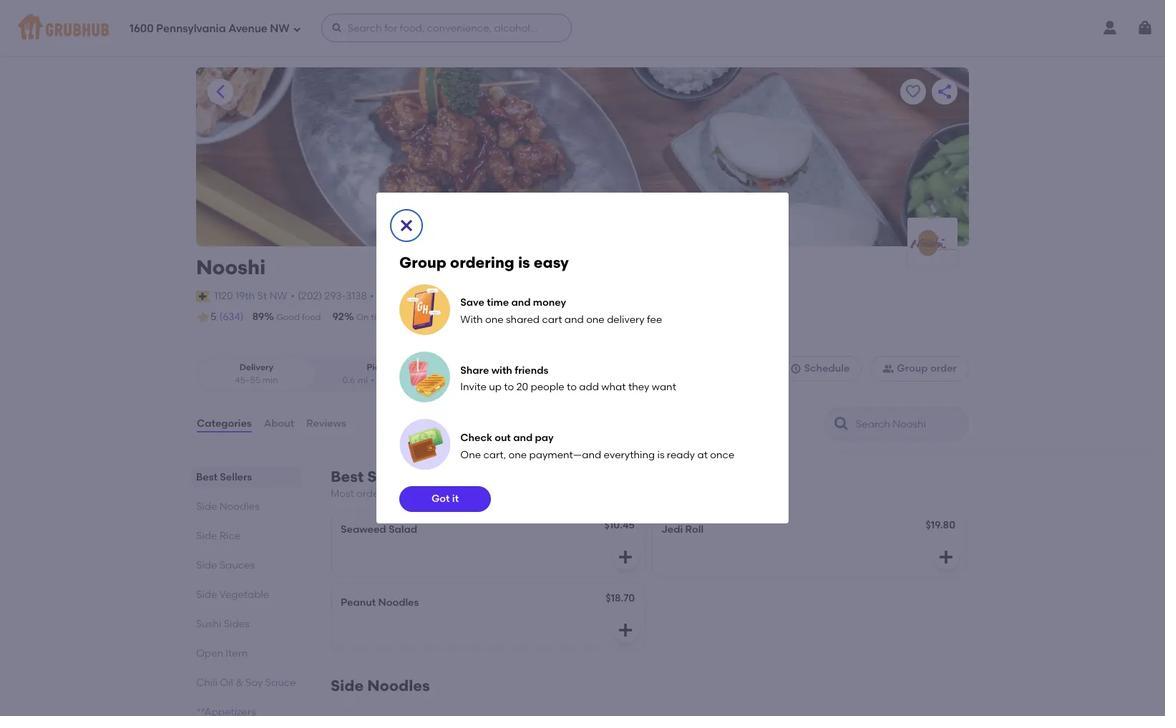 Task type: vqa. For each thing, say whether or not it's contained in the screenshot.
"(Optional)" in Finishes Select as many as you'd like (Optional)
no



Task type: locate. For each thing, give the bounding box(es) containing it.
noodles
[[220, 501, 260, 513], [378, 597, 419, 609], [368, 677, 430, 695]]

chili
[[196, 677, 218, 689]]

1600 pennsylvania avenue nw
[[130, 22, 290, 35]]

best
[[331, 468, 364, 486], [196, 471, 218, 483]]

2 vertical spatial and
[[514, 432, 533, 444]]

share with friends invite up to 20 people to add what they want
[[461, 364, 677, 393]]

sushi
[[196, 618, 222, 630]]

0 vertical spatial side noodles
[[196, 501, 260, 513]]

side rice
[[196, 530, 241, 542]]

0 horizontal spatial order
[[494, 312, 516, 322]]

0 vertical spatial is
[[518, 253, 530, 271]]

seaweed salad
[[341, 524, 417, 536]]

one
[[461, 449, 481, 461]]

and for money
[[512, 297, 531, 309]]

• left the (202)
[[291, 290, 295, 302]]

and
[[512, 297, 531, 309], [565, 314, 584, 326], [514, 432, 533, 444]]

time inside save time and money with one shared cart and one delivery fee
[[487, 297, 509, 309]]

nw inside main navigation navigation
[[270, 22, 290, 35]]

$18.70
[[606, 592, 635, 605]]

to left add
[[567, 381, 577, 393]]

(202)
[[298, 290, 322, 302]]

what
[[602, 381, 626, 393]]

time up correct order
[[487, 297, 509, 309]]

3138
[[346, 290, 367, 302]]

order
[[494, 312, 516, 322], [931, 362, 957, 375]]

save this restaurant image
[[905, 83, 922, 100]]

side up sushi
[[196, 589, 217, 601]]

0 horizontal spatial group
[[400, 253, 447, 271]]

and up shared
[[512, 297, 531, 309]]

0 vertical spatial order
[[494, 312, 516, 322]]

min
[[262, 375, 278, 385], [405, 375, 420, 385]]

group inside button
[[898, 362, 928, 375]]

1 to from the left
[[504, 381, 514, 393]]

1 vertical spatial time
[[371, 312, 390, 322]]

0 horizontal spatial time
[[371, 312, 390, 322]]

nooshi logo image
[[908, 226, 958, 259]]

1 horizontal spatial time
[[487, 297, 509, 309]]

option group
[[196, 356, 442, 392]]

min right 20–30
[[405, 375, 420, 385]]

1 horizontal spatial order
[[931, 362, 957, 375]]

order inside button
[[931, 362, 957, 375]]

1 horizontal spatial is
[[658, 449, 665, 461]]

fee
[[647, 314, 663, 326]]

to left 20
[[504, 381, 514, 393]]

save time and money image
[[400, 284, 450, 335]]

best up most
[[331, 468, 364, 486]]

order right the people icon
[[931, 362, 957, 375]]

best sellers
[[196, 471, 252, 483]]

pay
[[535, 432, 554, 444]]

nw right avenue
[[270, 22, 290, 35]]

side rice tab
[[196, 529, 296, 544]]

1 vertical spatial nw
[[270, 290, 287, 302]]

side noodles tab
[[196, 499, 296, 514]]

ordering
[[450, 253, 515, 271]]

svg image
[[1137, 19, 1154, 37], [331, 22, 343, 34], [293, 25, 301, 33], [398, 217, 415, 234], [790, 363, 802, 375], [938, 549, 955, 566], [617, 622, 634, 639]]

20
[[517, 381, 529, 393]]

0 vertical spatial and
[[512, 297, 531, 309]]

1 horizontal spatial one
[[509, 449, 527, 461]]

is
[[518, 253, 530, 271], [658, 449, 665, 461]]

• right mi
[[371, 375, 375, 385]]

order right the correct
[[494, 312, 516, 322]]

good
[[277, 312, 300, 322]]

min inside delivery 45–55 min
[[262, 375, 278, 385]]

0 horizontal spatial side noodles
[[196, 501, 260, 513]]

pickup
[[367, 363, 396, 373]]

1120 19th st nw
[[214, 290, 287, 302]]

most
[[331, 488, 354, 500]]

time right on
[[371, 312, 390, 322]]

good food
[[277, 312, 321, 322]]

seaweed
[[341, 524, 386, 536]]

0 horizontal spatial to
[[504, 381, 514, 393]]

19th
[[236, 290, 255, 302]]

and for pay
[[514, 432, 533, 444]]

delivery
[[240, 363, 274, 373]]

correct order
[[459, 312, 516, 322]]

1 vertical spatial order
[[931, 362, 957, 375]]

caret left icon image
[[212, 83, 229, 100]]

sellers for best sellers
[[220, 471, 252, 483]]

0 horizontal spatial min
[[262, 375, 278, 385]]

1 horizontal spatial min
[[405, 375, 420, 385]]

(202) 293-3138 button
[[298, 289, 367, 304]]

share icon image
[[937, 83, 954, 100]]

0 vertical spatial group
[[400, 253, 447, 271]]

to
[[504, 381, 514, 393], [567, 381, 577, 393]]

side right sauce in the left bottom of the page
[[331, 677, 364, 695]]

1 vertical spatial side noodles
[[331, 677, 430, 695]]

best sellers tab
[[196, 470, 296, 485]]

0 horizontal spatial best
[[196, 471, 218, 483]]

share with friends image
[[400, 351, 450, 403]]

grubhub
[[413, 488, 456, 500]]

one
[[486, 314, 504, 326], [587, 314, 605, 326], [509, 449, 527, 461]]

once
[[711, 449, 735, 461]]

1 horizontal spatial to
[[567, 381, 577, 393]]

0 vertical spatial nw
[[270, 22, 290, 35]]

1 vertical spatial and
[[565, 314, 584, 326]]

delivery left the fee
[[607, 314, 645, 326]]

on
[[398, 488, 410, 500]]

everything
[[604, 449, 655, 461]]

• (202) 293-3138 • fees
[[291, 290, 400, 303]]

salad
[[389, 524, 417, 536]]

sellers up on
[[368, 468, 417, 486]]

sellers up 'side noodles' tab
[[220, 471, 252, 483]]

side noodles
[[196, 501, 260, 513], [331, 677, 430, 695]]

nw inside button
[[270, 290, 287, 302]]

1 horizontal spatial sellers
[[368, 468, 417, 486]]

0 vertical spatial noodles
[[220, 501, 260, 513]]

0 vertical spatial time
[[487, 297, 509, 309]]

nw for 1600 pennsylvania avenue nw
[[270, 22, 290, 35]]

•
[[291, 290, 295, 302], [370, 290, 374, 302], [371, 375, 375, 385]]

1 horizontal spatial delivery
[[607, 314, 645, 326]]

side up side rice
[[196, 501, 217, 513]]

best up 'side noodles' tab
[[196, 471, 218, 483]]

89
[[252, 311, 264, 323]]

1 horizontal spatial group
[[898, 362, 928, 375]]

and right out
[[514, 432, 533, 444]]

and inside check out and pay one cart, one payment—and everything is ready at once
[[514, 432, 533, 444]]

check
[[461, 432, 493, 444]]

save this restaurant button
[[901, 79, 927, 105]]

one right with
[[486, 314, 504, 326]]

chili oil & soy sauce tab
[[196, 675, 296, 690]]

group up save time and money image
[[400, 253, 447, 271]]

1 horizontal spatial best
[[331, 468, 364, 486]]

best inside best sellers most ordered on grubhub
[[331, 468, 364, 486]]

about button
[[263, 398, 295, 450]]

chili oil & soy sauce
[[196, 677, 296, 689]]

open item
[[196, 647, 248, 660]]

side left rice
[[196, 530, 217, 542]]

1 min from the left
[[262, 375, 278, 385]]

min down delivery
[[262, 375, 278, 385]]

1 vertical spatial is
[[658, 449, 665, 461]]

sushi sides
[[196, 618, 250, 630]]

group
[[400, 253, 447, 271], [898, 362, 928, 375]]

check out and pay image
[[400, 419, 451, 471]]

sellers inside tab
[[220, 471, 252, 483]]

delivery down the "fees" button
[[392, 312, 424, 322]]

nw right "st"
[[270, 290, 287, 302]]

save time and money with one shared cart and one delivery fee
[[461, 297, 663, 326]]

tab
[[196, 705, 296, 716]]

$10.45
[[605, 519, 635, 532]]

mi
[[358, 375, 368, 385]]

0 horizontal spatial sellers
[[220, 471, 252, 483]]

fees button
[[377, 289, 401, 305]]

is left easy
[[518, 253, 530, 271]]

2 min from the left
[[405, 375, 420, 385]]

side for side vegetable "tab"
[[196, 589, 217, 601]]

delivery 45–55 min
[[235, 363, 278, 385]]

1120
[[214, 290, 233, 302]]

side inside "tab"
[[196, 589, 217, 601]]

reviews
[[307, 417, 346, 430]]

sellers inside best sellers most ordered on grubhub
[[368, 468, 417, 486]]

ordered
[[357, 488, 395, 500]]

item
[[226, 647, 248, 660]]

1 vertical spatial group
[[898, 362, 928, 375]]

best for best sellers most ordered on grubhub
[[331, 468, 364, 486]]

one right cart
[[587, 314, 605, 326]]

sushi sides tab
[[196, 617, 296, 632]]

group ordering is easy
[[400, 253, 569, 271]]

is left the ready
[[658, 449, 665, 461]]

and right cart
[[565, 314, 584, 326]]

time
[[487, 297, 509, 309], [371, 312, 390, 322]]

svg image inside schedule button
[[790, 363, 802, 375]]

group for group order
[[898, 362, 928, 375]]

0.6
[[343, 375, 355, 385]]

1 horizontal spatial side noodles
[[331, 677, 430, 695]]

group right the people icon
[[898, 362, 928, 375]]

open item tab
[[196, 646, 296, 661]]

save
[[461, 297, 485, 309]]

easy
[[534, 253, 569, 271]]

delivery inside save time and money with one shared cart and one delivery fee
[[607, 314, 645, 326]]

friends
[[515, 364, 549, 376]]

delivery
[[392, 312, 424, 322], [607, 314, 645, 326]]

0 horizontal spatial delivery
[[392, 312, 424, 322]]

45–55
[[235, 375, 260, 385]]

one down out
[[509, 449, 527, 461]]

best inside tab
[[196, 471, 218, 483]]

with
[[492, 364, 513, 376]]

is inside check out and pay one cart, one payment—and everything is ready at once
[[658, 449, 665, 461]]

side vegetable tab
[[196, 587, 296, 602]]

2 vertical spatial noodles
[[368, 677, 430, 695]]

sellers for best sellers most ordered on grubhub
[[368, 468, 417, 486]]

side left sauces
[[196, 559, 217, 571]]

side for side rice tab
[[196, 530, 217, 542]]



Task type: describe. For each thing, give the bounding box(es) containing it.
people icon image
[[883, 363, 895, 375]]

2 to from the left
[[567, 381, 577, 393]]

0 horizontal spatial one
[[486, 314, 504, 326]]

pickup 0.6 mi • 20–30 min
[[343, 363, 420, 385]]

star icon image
[[196, 310, 211, 324]]

20–30
[[377, 375, 403, 385]]

nw for 1120 19th st nw
[[270, 290, 287, 302]]

time for save
[[487, 297, 509, 309]]

open
[[196, 647, 223, 660]]

group order
[[898, 362, 957, 375]]

subscription pass image
[[196, 291, 211, 302]]

side sauces
[[196, 559, 255, 571]]

order for correct order
[[494, 312, 516, 322]]

share
[[461, 364, 489, 376]]

sides
[[224, 618, 250, 630]]

nooshi
[[196, 255, 266, 279]]

min inside pickup 0.6 mi • 20–30 min
[[405, 375, 420, 385]]

want
[[652, 381, 677, 393]]

payment—and
[[530, 449, 602, 461]]

best for best sellers
[[196, 471, 218, 483]]

sauces
[[220, 559, 255, 571]]

fees
[[378, 291, 400, 303]]

soy
[[246, 677, 263, 689]]

$19.80
[[926, 519, 956, 532]]

avenue
[[229, 22, 268, 35]]

with
[[461, 314, 483, 326]]

svg image
[[617, 549, 634, 566]]

got it button
[[400, 487, 491, 512]]

oil
[[220, 677, 233, 689]]

search icon image
[[834, 415, 851, 433]]

order for group order
[[931, 362, 957, 375]]

at
[[698, 449, 708, 461]]

they
[[629, 381, 650, 393]]

time for on
[[371, 312, 390, 322]]

0 horizontal spatial is
[[518, 253, 530, 271]]

categories button
[[196, 398, 253, 450]]

categories
[[197, 417, 252, 430]]

up
[[489, 381, 502, 393]]

reviews button
[[306, 398, 347, 450]]

on
[[357, 312, 369, 322]]

293-
[[325, 290, 346, 302]]

ready
[[667, 449, 695, 461]]

pennsylvania
[[156, 22, 226, 35]]

side sauces tab
[[196, 558, 296, 573]]

money
[[533, 297, 566, 309]]

on time delivery
[[357, 312, 424, 322]]

noodles inside tab
[[220, 501, 260, 513]]

5
[[211, 311, 217, 323]]

&
[[236, 677, 243, 689]]

1600
[[130, 22, 154, 35]]

side for 'side noodles' tab
[[196, 501, 217, 513]]

cart,
[[484, 449, 506, 461]]

92
[[333, 311, 344, 323]]

• right 3138
[[370, 290, 374, 302]]

schedule button
[[778, 356, 862, 382]]

side for side sauces tab
[[196, 559, 217, 571]]

main navigation navigation
[[0, 0, 1166, 56]]

Search Nooshi search field
[[855, 418, 965, 431]]

1 vertical spatial noodles
[[378, 597, 419, 609]]

group order button
[[871, 356, 970, 382]]

sauce
[[266, 677, 296, 689]]

1120 19th st nw button
[[214, 288, 288, 304]]

rice
[[220, 530, 241, 542]]

side noodles inside tab
[[196, 501, 260, 513]]

st
[[257, 290, 267, 302]]

schedule
[[805, 362, 850, 375]]

2 horizontal spatial one
[[587, 314, 605, 326]]

• inside pickup 0.6 mi • 20–30 min
[[371, 375, 375, 385]]

peanut noodles
[[341, 597, 419, 609]]

people
[[531, 381, 565, 393]]

best sellers most ordered on grubhub
[[331, 468, 456, 500]]

option group containing delivery 45–55 min
[[196, 356, 442, 392]]

got
[[432, 493, 450, 505]]

vegetable
[[220, 589, 269, 601]]

jedi
[[662, 524, 683, 536]]

jedi roll
[[662, 524, 704, 536]]

about
[[264, 417, 294, 430]]

96
[[436, 311, 447, 323]]

cart
[[542, 314, 562, 326]]

correct
[[459, 312, 492, 322]]

shared
[[506, 314, 540, 326]]

got it
[[432, 493, 459, 505]]

(634)
[[219, 311, 244, 323]]

peanut
[[341, 597, 376, 609]]

out
[[495, 432, 511, 444]]

group for group ordering is easy
[[400, 253, 447, 271]]

it
[[452, 493, 459, 505]]

one inside check out and pay one cart, one payment—and everything is ready at once
[[509, 449, 527, 461]]



